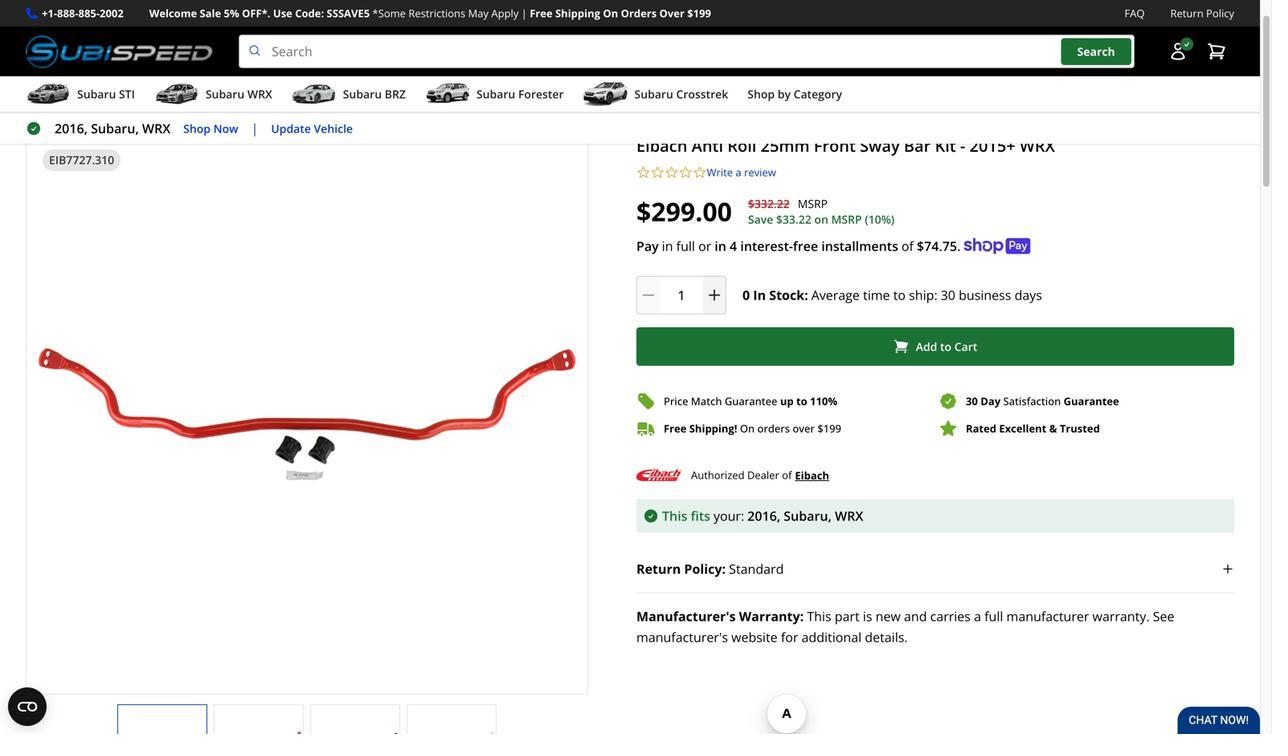 Task type: locate. For each thing, give the bounding box(es) containing it.
time
[[864, 287, 891, 304]]

0 vertical spatial 2016,
[[55, 120, 88, 137]]

1 vertical spatial shop
[[183, 121, 211, 136]]

add
[[916, 339, 938, 354]]

cart
[[955, 339, 978, 354]]

return for return policy: standard
[[637, 561, 681, 578]]

1 / from the left
[[51, 105, 56, 123]]

0 horizontal spatial suspension
[[69, 107, 125, 122]]

1 horizontal spatial full
[[985, 608, 1004, 626]]

0 vertical spatial eibach
[[637, 135, 688, 157]]

guarantee up trusted
[[1064, 394, 1120, 409]]

1 horizontal spatial $199
[[818, 422, 842, 436]]

rated
[[966, 422, 997, 436]]

shop inside shop by category dropdown button
[[748, 87, 775, 102]]

in right the pay
[[662, 238, 673, 255]]

0 horizontal spatial empty star image
[[665, 166, 679, 180]]

0 horizontal spatial full
[[677, 238, 695, 255]]

0 vertical spatial this
[[663, 508, 688, 525]]

885-
[[78, 6, 100, 21]]

front
[[814, 135, 856, 157]]

return policy link
[[1171, 5, 1235, 22]]

2 / from the left
[[138, 105, 143, 123]]

2 horizontal spatial /
[[265, 105, 269, 123]]

a
[[736, 165, 742, 180], [975, 608, 982, 626]]

sway left the bar
[[860, 135, 900, 157]]

subaru
[[77, 87, 116, 102], [206, 87, 245, 102], [343, 87, 382, 102], [477, 87, 516, 102], [635, 87, 674, 102]]

suspension for suspension
[[69, 107, 125, 122]]

over
[[793, 422, 815, 436]]

policy
[[1207, 6, 1235, 21]]

search input field
[[239, 35, 1135, 68]]

update vehicle
[[271, 121, 353, 136]]

/ left a subaru wrx thumbnail image
[[138, 105, 143, 123]]

empty star image down the 'anti'
[[693, 166, 707, 180]]

update
[[271, 121, 311, 136]]

this inside this part is new and carries a full manufacturer warranty. see manufacturer's website for additional details.
[[808, 608, 832, 626]]

0 horizontal spatial a
[[736, 165, 742, 180]]

review
[[745, 165, 777, 180]]

0
[[743, 287, 750, 304]]

subaru left sti
[[77, 87, 116, 102]]

2 in from the left
[[715, 238, 727, 255]]

| right 'now'
[[251, 120, 258, 137]]

empty star image
[[665, 166, 679, 180], [693, 166, 707, 180]]

eibach
[[637, 135, 688, 157], [796, 469, 830, 483]]

eibach image
[[637, 464, 682, 487]]

apply
[[492, 6, 519, 21]]

this
[[663, 508, 688, 525], [808, 608, 832, 626]]

subaru inside dropdown button
[[477, 87, 516, 102]]

orders
[[621, 6, 657, 21]]

faq
[[1125, 6, 1145, 21]]

0 vertical spatial of
[[902, 238, 914, 255]]

2 guarantee from the left
[[1064, 394, 1120, 409]]

1 suspension from the left
[[69, 107, 125, 122]]

subaru for subaru forester
[[477, 87, 516, 102]]

bar
[[904, 135, 931, 157]]

0 horizontal spatial eibach
[[637, 135, 688, 157]]

$199 right "over"
[[688, 6, 712, 21]]

0 horizontal spatial $199
[[688, 6, 712, 21]]

1 subaru from the left
[[77, 87, 116, 102]]

1 horizontal spatial subaru,
[[784, 508, 832, 525]]

subaru brz button
[[292, 80, 406, 112]]

a subaru wrx thumbnail image image
[[154, 82, 199, 106]]

/ for suspension
[[51, 105, 56, 123]]

subaru,
[[91, 120, 139, 137], [784, 508, 832, 525]]

subaru for subaru crosstrek
[[635, 87, 674, 102]]

msrp right on
[[832, 212, 862, 227]]

1 vertical spatial 2016,
[[748, 508, 781, 525]]

shipping
[[556, 6, 601, 21]]

shop by category
[[748, 87, 843, 102]]

roll
[[728, 135, 757, 157]]

1 vertical spatial a
[[975, 608, 982, 626]]

your:
[[714, 508, 745, 525]]

eib7727.310 eibach anti roll 25mm front sway bar kit - 2015+ wrx, image
[[27, 228, 588, 600], [118, 722, 207, 735], [215, 722, 303, 735], [311, 722, 400, 735], [408, 722, 496, 735]]

0 vertical spatial $199
[[688, 6, 712, 21]]

manufacturer
[[1007, 608, 1090, 626]]

0 vertical spatial on
[[603, 6, 619, 21]]

1 vertical spatial return
[[637, 561, 681, 578]]

shop left 'now'
[[183, 121, 211, 136]]

30 left day
[[966, 394, 978, 409]]

full left or
[[677, 238, 695, 255]]

1 vertical spatial 30
[[966, 394, 978, 409]]

eibach inside authorized dealer of eibach
[[796, 469, 830, 483]]

1 horizontal spatial shop
[[748, 87, 775, 102]]

suspension
[[69, 107, 125, 122], [156, 107, 212, 122]]

in
[[754, 287, 766, 304]]

sway bars
[[282, 107, 332, 122]]

0 vertical spatial return
[[1171, 6, 1204, 21]]

0 in stock: average time to ship: 30 business days
[[743, 287, 1043, 304]]

installments
[[822, 238, 899, 255]]

1 horizontal spatial a
[[975, 608, 982, 626]]

pay in full or in 4 interest-free installments of $74.75 .
[[637, 238, 961, 255]]

0 vertical spatial a
[[736, 165, 742, 180]]

0 horizontal spatial this
[[663, 508, 688, 525]]

free right "apply"
[[530, 6, 553, 21]]

this for fits
[[663, 508, 688, 525]]

0 horizontal spatial free
[[530, 6, 553, 21]]

2 horizontal spatial to
[[941, 339, 952, 354]]

1 vertical spatial full
[[985, 608, 1004, 626]]

| right "apply"
[[522, 6, 527, 21]]

in left '4'
[[715, 238, 727, 255]]

0 horizontal spatial guarantee
[[725, 394, 778, 409]]

$33.22
[[777, 212, 812, 227]]

to right time
[[894, 287, 906, 304]]

None number field
[[637, 276, 727, 315]]

4 subaru from the left
[[477, 87, 516, 102]]

2 subaru from the left
[[206, 87, 245, 102]]

return
[[1171, 6, 1204, 21], [637, 561, 681, 578]]

shop left by
[[748, 87, 775, 102]]

wrx inside dropdown button
[[248, 87, 272, 102]]

$332.22 msrp save $33.22 on msrp (10%)
[[749, 196, 895, 227]]

wrx
[[248, 87, 272, 102], [142, 120, 171, 137], [1020, 135, 1056, 157], [835, 508, 864, 525]]

subaru left brz
[[343, 87, 382, 102]]

1 horizontal spatial 2016,
[[748, 508, 781, 525]]

3 subaru from the left
[[343, 87, 382, 102]]

a right write
[[736, 165, 742, 180]]

msrp up on
[[798, 196, 828, 212]]

1 horizontal spatial return
[[1171, 6, 1204, 21]]

search
[[1078, 44, 1116, 59]]

price match guarantee up to 110%
[[664, 394, 838, 409]]

0 horizontal spatial return
[[637, 561, 681, 578]]

0 horizontal spatial on
[[603, 6, 619, 21]]

a subaru brz thumbnail image image
[[292, 82, 337, 106]]

1 vertical spatial subaru,
[[784, 508, 832, 525]]

1 vertical spatial on
[[740, 422, 755, 436]]

of left $74.75
[[902, 238, 914, 255]]

subaru right a subaru crosstrek thumbnail image
[[635, 87, 674, 102]]

free
[[530, 6, 553, 21], [664, 422, 687, 436]]

of
[[902, 238, 914, 255], [782, 468, 792, 483]]

guarantee up 'free shipping! on orders over $199'
[[725, 394, 778, 409]]

1 horizontal spatial guarantee
[[1064, 394, 1120, 409]]

0 vertical spatial to
[[894, 287, 906, 304]]

shop for shop now
[[183, 121, 211, 136]]

1 vertical spatial of
[[782, 468, 792, 483]]

return policy
[[1171, 6, 1235, 21]]

subaru left forester at the top of page
[[477, 87, 516, 102]]

0 horizontal spatial sway
[[282, 107, 307, 122]]

1 guarantee from the left
[[725, 394, 778, 409]]

anti
[[692, 135, 724, 157]]

days
[[1015, 287, 1043, 304]]

return left the policy
[[1171, 6, 1204, 21]]

sway left bars
[[282, 107, 307, 122]]

/ left update
[[265, 105, 269, 123]]

0 vertical spatial full
[[677, 238, 695, 255]]

/ right the home image
[[51, 105, 56, 123]]

0 horizontal spatial of
[[782, 468, 792, 483]]

this fits your: 2016, subaru, wrx
[[663, 508, 864, 525]]

satisfaction
[[1004, 394, 1062, 409]]

manufacturer's warranty:
[[637, 608, 804, 626]]

shop inside shop now link
[[183, 121, 211, 136]]

subaru brz
[[343, 87, 406, 102]]

suspension linkage link
[[156, 107, 265, 122], [156, 107, 252, 122]]

0 vertical spatial 30
[[941, 287, 956, 304]]

this left the fits at the right bottom of page
[[663, 508, 688, 525]]

suspension down a subaru wrx thumbnail image
[[156, 107, 212, 122]]

update vehicle button
[[271, 120, 353, 138]]

a inside this part is new and carries a full manufacturer warranty. see manufacturer's website for additional details.
[[975, 608, 982, 626]]

subaru crosstrek
[[635, 87, 729, 102]]

30 day satisfaction guarantee
[[966, 394, 1120, 409]]

subaru for subaru sti
[[77, 87, 116, 102]]

for
[[781, 629, 799, 647]]

0 horizontal spatial in
[[662, 238, 673, 255]]

1 horizontal spatial 30
[[966, 394, 978, 409]]

3 / from the left
[[265, 105, 269, 123]]

authorized dealer of eibach
[[692, 468, 830, 483]]

1 vertical spatial this
[[808, 608, 832, 626]]

increment image
[[707, 288, 723, 304]]

2016, right your:
[[748, 508, 781, 525]]

shop
[[748, 87, 775, 102], [183, 121, 211, 136]]

2016, up 'eib7727.310'
[[55, 120, 88, 137]]

free down price
[[664, 422, 687, 436]]

0 vertical spatial shop
[[748, 87, 775, 102]]

1 horizontal spatial suspension
[[156, 107, 212, 122]]

/
[[51, 105, 56, 123], [138, 105, 143, 123], [265, 105, 269, 123]]

+1-
[[42, 6, 57, 21]]

1 horizontal spatial eibach
[[796, 469, 830, 483]]

return for return policy
[[1171, 6, 1204, 21]]

1 vertical spatial sway
[[860, 135, 900, 157]]

1 horizontal spatial /
[[138, 105, 143, 123]]

0 horizontal spatial shop
[[183, 121, 211, 136]]

5 subaru from the left
[[635, 87, 674, 102]]

this up additional
[[808, 608, 832, 626]]

trusted
[[1060, 422, 1101, 436]]

part
[[835, 608, 860, 626]]

2 suspension from the left
[[156, 107, 212, 122]]

1 horizontal spatial this
[[808, 608, 832, 626]]

0 vertical spatial |
[[522, 6, 527, 21]]

1 horizontal spatial in
[[715, 238, 727, 255]]

1 empty star image from the left
[[665, 166, 679, 180]]

return left policy:
[[637, 561, 681, 578]]

$74.75
[[917, 238, 958, 255]]

to right the add
[[941, 339, 952, 354]]

full right carries
[[985, 608, 1004, 626]]

0 horizontal spatial /
[[51, 105, 56, 123]]

suspension down subaru sti
[[69, 107, 125, 122]]

by
[[778, 87, 791, 102]]

use
[[273, 6, 293, 21]]

1 vertical spatial $199
[[818, 422, 842, 436]]

guarantee
[[725, 394, 778, 409], [1064, 394, 1120, 409]]

1 vertical spatial to
[[941, 339, 952, 354]]

subaru, down eibach link
[[784, 508, 832, 525]]

1 horizontal spatial to
[[894, 287, 906, 304]]

a right carries
[[975, 608, 982, 626]]

empty star image up $299.00 on the right of the page
[[665, 166, 679, 180]]

subaru up linkage
[[206, 87, 245, 102]]

&
[[1050, 422, 1058, 436]]

button image
[[1169, 42, 1188, 61]]

sway bars link
[[282, 107, 345, 122], [282, 107, 332, 122]]

eibach down over
[[796, 469, 830, 483]]

0 horizontal spatial 30
[[941, 287, 956, 304]]

over
[[660, 6, 685, 21]]

888-
[[57, 6, 78, 21]]

eibach left the 'anti'
[[637, 135, 688, 157]]

1 vertical spatial |
[[251, 120, 258, 137]]

0 vertical spatial subaru,
[[91, 120, 139, 137]]

$199
[[688, 6, 712, 21], [818, 422, 842, 436]]

subaru crosstrek button
[[583, 80, 729, 112]]

rated excellent & trusted
[[966, 422, 1101, 436]]

$199 right over
[[818, 422, 842, 436]]

1 horizontal spatial of
[[902, 238, 914, 255]]

5%
[[224, 6, 239, 21]]

1 horizontal spatial on
[[740, 422, 755, 436]]

of right dealer
[[782, 468, 792, 483]]

subaru, down subaru sti
[[91, 120, 139, 137]]

subaru wrx
[[206, 87, 272, 102]]

shop pay image
[[964, 239, 1031, 255]]

1 horizontal spatial msrp
[[832, 212, 862, 227]]

1 horizontal spatial free
[[664, 422, 687, 436]]

in
[[662, 238, 673, 255], [715, 238, 727, 255]]

to right up
[[797, 394, 808, 409]]

30 right ship:
[[941, 287, 956, 304]]

subaru forester
[[477, 87, 564, 102]]

/ for sway bars
[[265, 105, 269, 123]]

1 in from the left
[[662, 238, 673, 255]]

1 horizontal spatial empty star image
[[693, 166, 707, 180]]

subispeed logo image
[[26, 35, 213, 68]]

subaru inside 'dropdown button'
[[343, 87, 382, 102]]

2 vertical spatial to
[[797, 394, 808, 409]]

1 vertical spatial eibach
[[796, 469, 830, 483]]

empty star image
[[637, 166, 651, 180], [651, 166, 665, 180], [679, 166, 693, 180]]

subaru for subaru wrx
[[206, 87, 245, 102]]



Task type: describe. For each thing, give the bounding box(es) containing it.
a subaru forester thumbnail image image
[[425, 82, 470, 106]]

shop for shop by category
[[748, 87, 775, 102]]

bars
[[310, 107, 332, 122]]

kit
[[935, 135, 957, 157]]

0 horizontal spatial |
[[251, 120, 258, 137]]

business
[[959, 287, 1012, 304]]

additional
[[802, 629, 862, 647]]

$332.22
[[749, 196, 790, 212]]

welcome sale 5% off*. use code: sssave5 *some restrictions may apply | free shipping on orders over $199
[[149, 6, 712, 21]]

return policy: standard
[[637, 561, 784, 578]]

manufacturer's
[[637, 608, 736, 626]]

free shipping! on orders over $199
[[664, 422, 842, 436]]

price
[[664, 394, 689, 409]]

eib7727.310
[[49, 152, 114, 168]]

0 horizontal spatial 2016,
[[55, 120, 88, 137]]

0 horizontal spatial to
[[797, 394, 808, 409]]

up
[[781, 394, 794, 409]]

details.
[[865, 629, 908, 647]]

subaru sti
[[77, 87, 135, 102]]

home image
[[26, 108, 39, 121]]

shop by category button
[[748, 80, 843, 112]]

carries
[[931, 608, 971, 626]]

save
[[749, 212, 774, 227]]

write a review link
[[707, 165, 777, 180]]

4
[[730, 238, 737, 255]]

.
[[958, 238, 961, 255]]

may
[[468, 6, 489, 21]]

authorized
[[692, 468, 745, 483]]

full inside this part is new and carries a full manufacturer warranty. see manufacturer's website for additional details.
[[985, 608, 1004, 626]]

welcome
[[149, 6, 197, 21]]

subaru for subaru brz
[[343, 87, 382, 102]]

warranty.
[[1093, 608, 1150, 626]]

brz
[[385, 87, 406, 102]]

1 empty star image from the left
[[637, 166, 651, 180]]

crosstrek
[[677, 87, 729, 102]]

subaru forester button
[[425, 80, 564, 112]]

+1-888-885-2002 link
[[42, 5, 124, 22]]

1 vertical spatial free
[[664, 422, 687, 436]]

suspension for suspension linkage
[[156, 107, 212, 122]]

/ for suspension linkage
[[138, 105, 143, 123]]

category
[[794, 87, 843, 102]]

decrement image
[[641, 288, 657, 304]]

a subaru crosstrek thumbnail image image
[[583, 82, 628, 106]]

2002
[[100, 6, 124, 21]]

fits
[[691, 508, 711, 525]]

dealer
[[748, 468, 780, 483]]

this part is new and carries a full manufacturer warranty. see manufacturer's website for additional details.
[[637, 608, 1175, 647]]

sssave5
[[327, 6, 370, 21]]

2 empty star image from the left
[[693, 166, 707, 180]]

0 vertical spatial free
[[530, 6, 553, 21]]

orders
[[758, 422, 790, 436]]

+1-888-885-2002
[[42, 6, 124, 21]]

stock:
[[770, 287, 809, 304]]

subaru sti button
[[26, 80, 135, 112]]

0 horizontal spatial msrp
[[798, 196, 828, 212]]

interest-
[[741, 238, 794, 255]]

0 vertical spatial sway
[[282, 107, 307, 122]]

write
[[707, 165, 733, 180]]

to inside button
[[941, 339, 952, 354]]

excellent
[[1000, 422, 1047, 436]]

or
[[699, 238, 712, 255]]

ship:
[[910, 287, 938, 304]]

add to cart button
[[637, 328, 1235, 366]]

new
[[876, 608, 901, 626]]

*some
[[373, 6, 406, 21]]

free
[[794, 238, 819, 255]]

1 horizontal spatial |
[[522, 6, 527, 21]]

1 horizontal spatial sway
[[860, 135, 900, 157]]

(10%)
[[865, 212, 895, 227]]

is
[[863, 608, 873, 626]]

and
[[905, 608, 927, 626]]

faq link
[[1125, 5, 1145, 22]]

restrictions
[[409, 6, 466, 21]]

$299.00
[[637, 194, 732, 229]]

now
[[214, 121, 238, 136]]

eibach link
[[796, 467, 830, 484]]

day
[[981, 394, 1001, 409]]

open widget image
[[8, 688, 47, 727]]

3 empty star image from the left
[[679, 166, 693, 180]]

linkage
[[214, 107, 252, 122]]

average
[[812, 287, 860, 304]]

search button
[[1062, 38, 1132, 65]]

a subaru sti thumbnail image image
[[26, 82, 71, 106]]

110%
[[811, 394, 838, 409]]

2015+
[[970, 135, 1016, 157]]

off*.
[[242, 6, 271, 21]]

forester
[[519, 87, 564, 102]]

of inside authorized dealer of eibach
[[782, 468, 792, 483]]

add to cart
[[916, 339, 978, 354]]

shop now link
[[183, 120, 238, 138]]

2 empty star image from the left
[[651, 166, 665, 180]]

warranty:
[[739, 608, 804, 626]]

0 horizontal spatial subaru,
[[91, 120, 139, 137]]

write a review
[[707, 165, 777, 180]]

this for part
[[808, 608, 832, 626]]

shipping!
[[690, 422, 738, 436]]



Task type: vqa. For each thing, say whether or not it's contained in the screenshot.
Knob at top left
no



